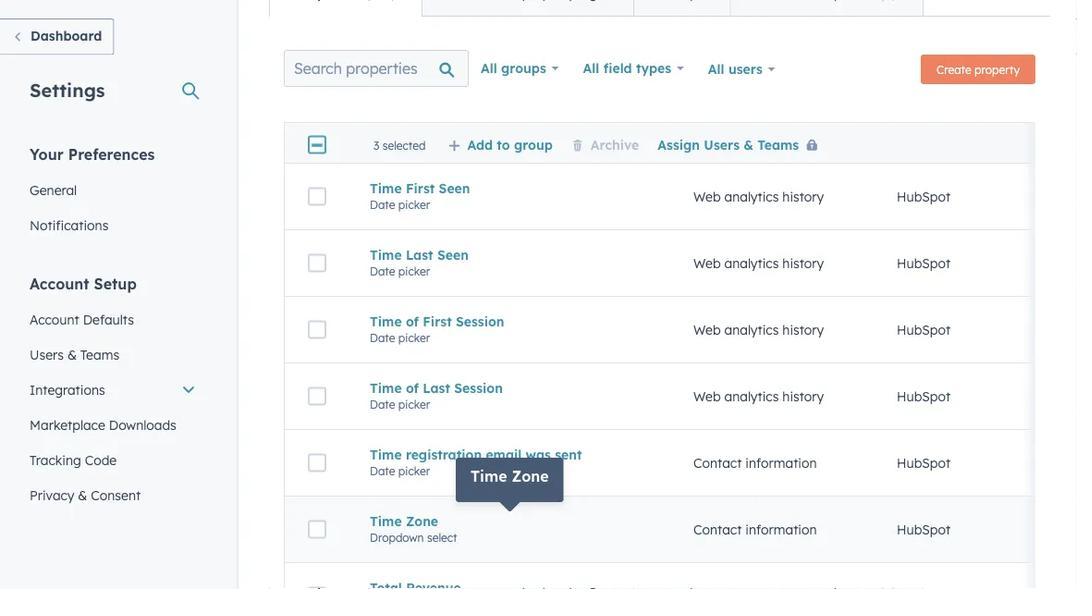 Task type: locate. For each thing, give the bounding box(es) containing it.
0 vertical spatial last
[[406, 247, 434, 263]]

time for time of first session date picker
[[370, 313, 402, 330]]

add to group
[[468, 136, 553, 152]]

time zone button
[[370, 513, 649, 529]]

zone down was
[[512, 467, 549, 486]]

time zone
[[471, 467, 549, 486]]

add to group button
[[448, 136, 553, 152]]

all left field on the top right
[[583, 60, 600, 76]]

users
[[729, 61, 763, 77]]

history for time last seen
[[783, 255, 825, 271]]

4 web analytics history from the top
[[694, 388, 825, 405]]

teams inside the users & teams link
[[80, 346, 119, 363]]

of inside the time of first session date picker
[[406, 313, 419, 330]]

analytics
[[725, 188, 779, 205], [725, 255, 779, 271], [725, 322, 779, 338], [725, 388, 779, 405]]

0 vertical spatial information
[[746, 455, 817, 471]]

3 hubspot from the top
[[897, 322, 951, 338]]

account defaults
[[30, 311, 134, 327]]

session inside the time of first session date picker
[[456, 313, 505, 330]]

time down the time of first session date picker
[[370, 380, 402, 396]]

picker up the time of first session date picker
[[399, 264, 430, 278]]

time first seen date picker
[[370, 180, 470, 212]]

of inside time of last session date picker
[[406, 380, 419, 396]]

all left users
[[708, 61, 725, 77]]

0 vertical spatial contact information
[[694, 455, 817, 471]]

time inside time last seen date picker
[[370, 247, 402, 263]]

history
[[783, 188, 825, 205], [783, 255, 825, 271], [783, 322, 825, 338], [783, 388, 825, 405]]

time registration email was sent button
[[370, 447, 649, 463]]

1 picker from the top
[[399, 198, 430, 212]]

seen down time first seen date picker
[[437, 247, 469, 263]]

&
[[744, 136, 754, 152], [67, 346, 77, 363], [78, 487, 87, 503]]

5 hubspot from the top
[[897, 455, 951, 471]]

picker inside time of last session date picker
[[399, 398, 430, 411]]

zone inside time zone dropdown select
[[406, 513, 439, 529]]

1 contact information from the top
[[694, 455, 817, 471]]

account
[[30, 274, 89, 293], [30, 311, 79, 327]]

1 vertical spatial last
[[423, 380, 451, 396]]

1 web analytics history from the top
[[694, 188, 825, 205]]

2 hubspot from the top
[[897, 255, 951, 271]]

seen inside time first seen date picker
[[439, 180, 470, 196]]

users right "assign"
[[704, 136, 740, 152]]

2 contact information from the top
[[694, 522, 817, 538]]

3 date from the top
[[370, 331, 395, 345]]

time down email
[[471, 467, 507, 486]]

date
[[370, 198, 395, 212], [370, 264, 395, 278], [370, 331, 395, 345], [370, 398, 395, 411], [370, 464, 395, 478]]

3 web analytics history from the top
[[694, 322, 825, 338]]

0 vertical spatial account
[[30, 274, 89, 293]]

3 picker from the top
[[399, 331, 430, 345]]

notifications
[[30, 217, 109, 233]]

1 vertical spatial contact
[[694, 522, 742, 538]]

tracking
[[30, 452, 81, 468]]

teams down defaults
[[80, 346, 119, 363]]

1 vertical spatial &
[[67, 346, 77, 363]]

2 horizontal spatial all
[[708, 61, 725, 77]]

session for time of last session
[[454, 380, 503, 396]]

tab panel containing all groups
[[269, 16, 1078, 589]]

time zone dropdown select
[[370, 513, 457, 545]]

analytics for time first seen
[[725, 188, 779, 205]]

to
[[497, 136, 510, 152]]

1 horizontal spatial all
[[583, 60, 600, 76]]

history for time of first session
[[783, 322, 825, 338]]

time down 3 at left
[[370, 180, 402, 196]]

account setup
[[30, 274, 137, 293]]

hubspot
[[897, 188, 951, 205], [897, 255, 951, 271], [897, 322, 951, 338], [897, 388, 951, 405], [897, 455, 951, 471], [897, 522, 951, 538]]

account up users & teams
[[30, 311, 79, 327]]

contact information for time registration email was sent
[[694, 455, 817, 471]]

1 date from the top
[[370, 198, 395, 212]]

1 vertical spatial seen
[[437, 247, 469, 263]]

registration
[[406, 447, 482, 463]]

archive button
[[572, 136, 640, 152]]

teams down users
[[758, 136, 799, 152]]

0 vertical spatial of
[[406, 313, 419, 330]]

time inside the time of first session date picker
[[370, 313, 402, 330]]

teams
[[758, 136, 799, 152], [80, 346, 119, 363]]

date inside time first seen date picker
[[370, 198, 395, 212]]

1 vertical spatial account
[[30, 311, 79, 327]]

2 account from the top
[[30, 311, 79, 327]]

all users button
[[696, 50, 788, 89]]

1 horizontal spatial &
[[78, 487, 87, 503]]

your
[[30, 145, 64, 163]]

users & teams link
[[19, 337, 207, 372]]

account defaults link
[[19, 302, 207, 337]]

create property
[[937, 62, 1020, 76]]

zone for time zone dropdown select
[[406, 513, 439, 529]]

all for all field types
[[583, 60, 600, 76]]

account setup element
[[19, 273, 207, 548]]

2 information from the top
[[746, 522, 817, 538]]

picker
[[399, 198, 430, 212], [399, 264, 430, 278], [399, 331, 430, 345], [399, 398, 430, 411], [399, 464, 430, 478]]

zone up select
[[406, 513, 439, 529]]

time inside time of last session date picker
[[370, 380, 402, 396]]

your preferences
[[30, 145, 155, 163]]

hubspot for time of first session
[[897, 322, 951, 338]]

0 vertical spatial contact
[[694, 455, 742, 471]]

picker up time last seen date picker
[[399, 198, 430, 212]]

last down the time of first session date picker
[[423, 380, 451, 396]]

4 web from the top
[[694, 388, 721, 405]]

1 contact from the top
[[694, 455, 742, 471]]

& right "assign"
[[744, 136, 754, 152]]

all left "groups"
[[481, 60, 498, 76]]

1 vertical spatial of
[[406, 380, 419, 396]]

picker up time of last session date picker
[[399, 331, 430, 345]]

0 vertical spatial session
[[456, 313, 505, 330]]

3 history from the top
[[783, 322, 825, 338]]

1 of from the top
[[406, 313, 419, 330]]

defaults
[[83, 311, 134, 327]]

4 history from the top
[[783, 388, 825, 405]]

tab list
[[269, 0, 924, 17]]

1 vertical spatial teams
[[80, 346, 119, 363]]

1 information from the top
[[746, 455, 817, 471]]

2 history from the top
[[783, 255, 825, 271]]

hubspot for time first seen
[[897, 188, 951, 205]]

information for time zone
[[746, 522, 817, 538]]

zone for time zone
[[512, 467, 549, 486]]

contact for select
[[694, 522, 742, 538]]

web analytics history
[[694, 188, 825, 205], [694, 255, 825, 271], [694, 322, 825, 338], [694, 388, 825, 405]]

2 web analytics history from the top
[[694, 255, 825, 271]]

0 horizontal spatial users
[[30, 346, 64, 363]]

0 horizontal spatial zone
[[406, 513, 439, 529]]

web
[[694, 188, 721, 205], [694, 255, 721, 271], [694, 322, 721, 338], [694, 388, 721, 405]]

0 horizontal spatial all
[[481, 60, 498, 76]]

first down "selected" on the left top
[[406, 180, 435, 196]]

date inside the time of first session date picker
[[370, 331, 395, 345]]

1 web from the top
[[694, 188, 721, 205]]

session
[[456, 313, 505, 330], [454, 380, 503, 396]]

time for time registration email was sent date picker
[[370, 447, 402, 463]]

of down the time of first session date picker
[[406, 380, 419, 396]]

preferences
[[68, 145, 155, 163]]

1 vertical spatial first
[[423, 313, 452, 330]]

date inside time registration email was sent date picker
[[370, 464, 395, 478]]

0 vertical spatial users
[[704, 136, 740, 152]]

your preferences element
[[19, 144, 207, 243]]

4 analytics from the top
[[725, 388, 779, 405]]

users & teams
[[30, 346, 119, 363]]

picker inside time last seen date picker
[[399, 264, 430, 278]]

1 vertical spatial session
[[454, 380, 503, 396]]

& up integrations
[[67, 346, 77, 363]]

group
[[514, 136, 553, 152]]

contact
[[694, 455, 742, 471], [694, 522, 742, 538]]

0 vertical spatial teams
[[758, 136, 799, 152]]

2 analytics from the top
[[725, 255, 779, 271]]

of for first
[[406, 313, 419, 330]]

zone
[[512, 467, 549, 486], [406, 513, 439, 529]]

tab panel
[[269, 16, 1078, 589]]

picker down registration
[[399, 464, 430, 478]]

0 vertical spatial zone
[[512, 467, 549, 486]]

0 horizontal spatial &
[[67, 346, 77, 363]]

seen
[[439, 180, 470, 196], [437, 247, 469, 263]]

web for time of last session
[[694, 388, 721, 405]]

0 vertical spatial first
[[406, 180, 435, 196]]

contact information
[[694, 455, 817, 471], [694, 522, 817, 538]]

last inside time of last session date picker
[[423, 380, 451, 396]]

of
[[406, 313, 419, 330], [406, 380, 419, 396]]

last
[[406, 247, 434, 263], [423, 380, 451, 396]]

types
[[636, 60, 672, 76]]

privacy & consent link
[[19, 478, 207, 513]]

all for all groups
[[481, 60, 498, 76]]

2 contact from the top
[[694, 522, 742, 538]]

first down time last seen date picker
[[423, 313, 452, 330]]

groups
[[501, 60, 547, 76]]

2 vertical spatial &
[[78, 487, 87, 503]]

first inside time first seen date picker
[[406, 180, 435, 196]]

1 horizontal spatial zone
[[512, 467, 549, 486]]

1 analytics from the top
[[725, 188, 779, 205]]

web for time of first session
[[694, 322, 721, 338]]

account up account defaults
[[30, 274, 89, 293]]

4 date from the top
[[370, 398, 395, 411]]

time down time last seen date picker
[[370, 313, 402, 330]]

0 vertical spatial &
[[744, 136, 754, 152]]

4 hubspot from the top
[[897, 388, 951, 405]]

1 account from the top
[[30, 274, 89, 293]]

time inside time zone dropdown select
[[370, 513, 402, 529]]

time inside time registration email was sent date picker
[[370, 447, 402, 463]]

3 analytics from the top
[[725, 322, 779, 338]]

web analytics history for time of first session
[[694, 322, 825, 338]]

& right the "privacy"
[[78, 487, 87, 503]]

information
[[746, 455, 817, 471], [746, 522, 817, 538]]

3 web from the top
[[694, 322, 721, 338]]

1 horizontal spatial users
[[704, 136, 740, 152]]

time registration email was sent date picker
[[370, 447, 582, 478]]

1 vertical spatial information
[[746, 522, 817, 538]]

time up dropdown
[[370, 513, 402, 529]]

first
[[406, 180, 435, 196], [423, 313, 452, 330]]

2 web from the top
[[694, 255, 721, 271]]

consent
[[91, 487, 141, 503]]

0 horizontal spatial teams
[[80, 346, 119, 363]]

time last seen button
[[370, 247, 649, 263]]

time
[[370, 180, 402, 196], [370, 247, 402, 263], [370, 313, 402, 330], [370, 380, 402, 396], [370, 447, 402, 463], [471, 467, 507, 486], [370, 513, 402, 529]]

time inside time first seen date picker
[[370, 180, 402, 196]]

0 vertical spatial seen
[[439, 180, 470, 196]]

5 picker from the top
[[399, 464, 430, 478]]

privacy & consent
[[30, 487, 141, 503]]

last down time first seen date picker
[[406, 247, 434, 263]]

2 of from the top
[[406, 380, 419, 396]]

seen down add
[[439, 180, 470, 196]]

seen for time last seen
[[437, 247, 469, 263]]

2 horizontal spatial &
[[744, 136, 754, 152]]

seen inside time last seen date picker
[[437, 247, 469, 263]]

1 vertical spatial users
[[30, 346, 64, 363]]

all for all users
[[708, 61, 725, 77]]

1 vertical spatial zone
[[406, 513, 439, 529]]

picker up registration
[[399, 398, 430, 411]]

2 date from the top
[[370, 264, 395, 278]]

time left registration
[[370, 447, 402, 463]]

account inside the account defaults link
[[30, 311, 79, 327]]

general link
[[19, 173, 207, 208]]

users up integrations
[[30, 346, 64, 363]]

6 hubspot from the top
[[897, 522, 951, 538]]

web analytics history for time last seen
[[694, 255, 825, 271]]

time down time first seen date picker
[[370, 247, 402, 263]]

1 vertical spatial contact information
[[694, 522, 817, 538]]

time of last session button
[[370, 380, 649, 396]]

all
[[481, 60, 498, 76], [583, 60, 600, 76], [708, 61, 725, 77]]

1 horizontal spatial teams
[[758, 136, 799, 152]]

5 date from the top
[[370, 464, 395, 478]]

field
[[604, 60, 632, 76]]

all groups
[[481, 60, 547, 76]]

all field types
[[583, 60, 672, 76]]

session inside time of last session date picker
[[454, 380, 503, 396]]

1 history from the top
[[783, 188, 825, 205]]

time of first session button
[[370, 313, 649, 330]]

web analytics history for time first seen
[[694, 188, 825, 205]]

users
[[704, 136, 740, 152], [30, 346, 64, 363]]

2 picker from the top
[[399, 264, 430, 278]]

marketplace
[[30, 417, 105, 433]]

of down time last seen date picker
[[406, 313, 419, 330]]

web for time first seen
[[694, 188, 721, 205]]

session down time last seen button
[[456, 313, 505, 330]]

1 hubspot from the top
[[897, 188, 951, 205]]

4 picker from the top
[[399, 398, 430, 411]]

session up email
[[454, 380, 503, 396]]

time last seen date picker
[[370, 247, 469, 278]]



Task type: vqa. For each thing, say whether or not it's contained in the screenshot.


Task type: describe. For each thing, give the bounding box(es) containing it.
time for time of last session date picker
[[370, 380, 402, 396]]

dropdown
[[370, 531, 424, 545]]

assign users & teams
[[658, 136, 799, 152]]

picker inside time first seen date picker
[[399, 198, 430, 212]]

of for last
[[406, 380, 419, 396]]

web analytics history for time of last session
[[694, 388, 825, 405]]

history for time of last session
[[783, 388, 825, 405]]

seen for time first seen
[[439, 180, 470, 196]]

add
[[468, 136, 493, 152]]

was
[[526, 447, 551, 463]]

assign
[[658, 136, 700, 152]]

create
[[937, 62, 972, 76]]

contact for was
[[694, 455, 742, 471]]

integrations button
[[19, 372, 207, 408]]

dashboard link
[[0, 19, 114, 55]]

analytics for time of first session
[[725, 322, 779, 338]]

& for teams
[[67, 346, 77, 363]]

time for time first seen date picker
[[370, 180, 402, 196]]

3 selected
[[374, 138, 426, 152]]

time for time zone
[[471, 467, 507, 486]]

analytics for time last seen
[[725, 255, 779, 271]]

3
[[374, 138, 380, 152]]

tracking code link
[[19, 443, 207, 478]]

hubspot for time registration email was sent
[[897, 455, 951, 471]]

general
[[30, 182, 77, 198]]

settings
[[30, 78, 105, 101]]

time of last session date picker
[[370, 380, 503, 411]]

integrations
[[30, 382, 105, 398]]

picker inside time registration email was sent date picker
[[399, 464, 430, 478]]

sent
[[555, 447, 582, 463]]

information for time registration email was sent
[[746, 455, 817, 471]]

dashboard
[[31, 28, 102, 44]]

time of first session date picker
[[370, 313, 505, 345]]

email
[[486, 447, 522, 463]]

marketplace downloads
[[30, 417, 177, 433]]

date inside time last seen date picker
[[370, 264, 395, 278]]

all groups button
[[469, 50, 571, 87]]

users inside account setup "element"
[[30, 346, 64, 363]]

contact information for time zone
[[694, 522, 817, 538]]

marketplace downloads link
[[19, 408, 207, 443]]

setup
[[94, 274, 137, 293]]

session for time of first session
[[456, 313, 505, 330]]

teams inside tab panel
[[758, 136, 799, 152]]

all field types button
[[571, 50, 696, 87]]

picker inside the time of first session date picker
[[399, 331, 430, 345]]

tracking code
[[30, 452, 117, 468]]

history for time first seen
[[783, 188, 825, 205]]

hubspot for time zone
[[897, 522, 951, 538]]

first inside the time of first session date picker
[[423, 313, 452, 330]]

all users
[[708, 61, 763, 77]]

& for consent
[[78, 487, 87, 503]]

assign users & teams button
[[658, 136, 825, 152]]

Search search field
[[284, 50, 469, 87]]

last inside time last seen date picker
[[406, 247, 434, 263]]

select
[[427, 531, 457, 545]]

account for account setup
[[30, 274, 89, 293]]

code
[[85, 452, 117, 468]]

time for time zone dropdown select
[[370, 513, 402, 529]]

& inside tab panel
[[744, 136, 754, 152]]

privacy
[[30, 487, 74, 503]]

property
[[975, 62, 1020, 76]]

selected
[[383, 138, 426, 152]]

users inside tab panel
[[704, 136, 740, 152]]

notifications link
[[19, 208, 207, 243]]

account for account defaults
[[30, 311, 79, 327]]

time first seen button
[[370, 180, 649, 196]]

create property button
[[921, 55, 1036, 84]]

web for time last seen
[[694, 255, 721, 271]]

date inside time of last session date picker
[[370, 398, 395, 411]]

archive
[[591, 136, 640, 152]]

time for time last seen date picker
[[370, 247, 402, 263]]

downloads
[[109, 417, 177, 433]]

analytics for time of last session
[[725, 388, 779, 405]]

hubspot for time of last session
[[897, 388, 951, 405]]

hubspot for time last seen
[[897, 255, 951, 271]]



